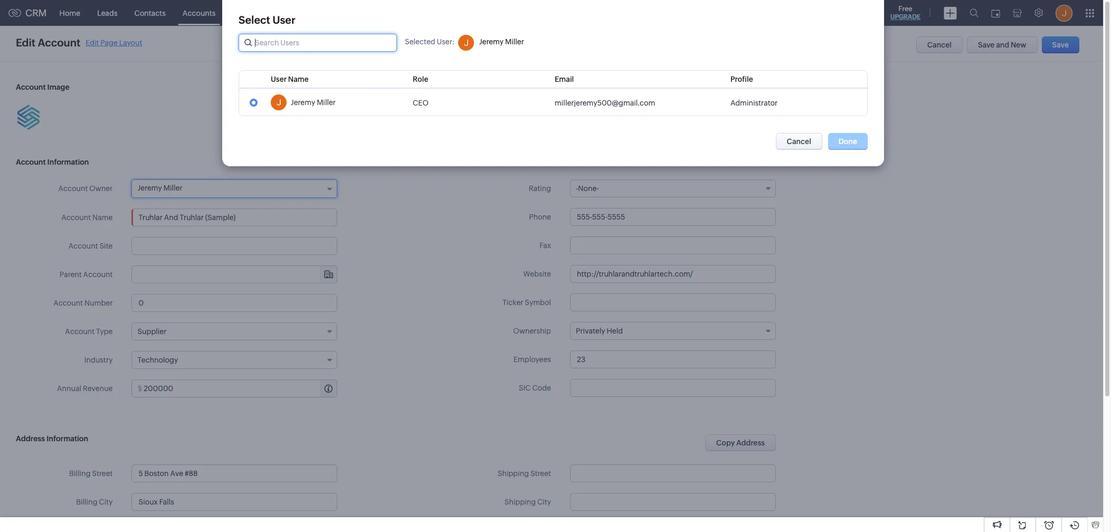 Task type: vqa. For each thing, say whether or not it's contained in the screenshot.
Select User
yes



Task type: describe. For each thing, give the bounding box(es) containing it.
account type
[[65, 327, 113, 336]]

account number
[[53, 299, 113, 307]]

select
[[239, 14, 270, 26]]

shipping city
[[505, 498, 551, 506]]

1 horizontal spatial jeremy miller
[[291, 98, 336, 107]]

account owner
[[58, 184, 113, 193]]

information for address
[[47, 435, 88, 443]]

selected
[[405, 37, 435, 46]]

select user
[[239, 14, 296, 26]]

0 horizontal spatial cancel
[[787, 137, 811, 146]]

site
[[99, 242, 113, 250]]

save for save
[[1053, 41, 1069, 49]]

image image
[[16, 105, 41, 130]]

account for account image
[[16, 83, 46, 91]]

Search Users text field
[[239, 34, 397, 51]]

account image
[[16, 83, 69, 91]]

symbol
[[525, 298, 551, 307]]

parent account
[[60, 270, 113, 279]]

leads link
[[89, 0, 126, 26]]

fax
[[540, 241, 551, 250]]

name for user name
[[288, 75, 309, 83]]

type
[[96, 327, 113, 336]]

ownership
[[513, 327, 551, 335]]

code
[[532, 384, 551, 392]]

account for account name
[[61, 213, 91, 222]]

billing city
[[76, 498, 113, 506]]

annual
[[57, 384, 81, 393]]

home link
[[51, 0, 89, 26]]

billing for billing city
[[76, 498, 97, 506]]

contacts link
[[126, 0, 174, 26]]

0 vertical spatial jeremy miller
[[479, 37, 524, 46]]

email
[[555, 75, 574, 83]]

phone
[[529, 213, 551, 221]]

save for save and new
[[978, 41, 995, 49]]

edit page layout link
[[86, 38, 142, 47]]

free upgrade
[[891, 5, 921, 21]]

account site
[[68, 242, 113, 250]]

:
[[452, 37, 455, 46]]

save and new
[[978, 41, 1027, 49]]

address information copy address
[[16, 435, 765, 447]]

annual revenue
[[57, 384, 113, 393]]

0 horizontal spatial jeremy
[[138, 184, 162, 192]]

tasks link
[[260, 0, 295, 26]]

selected user :
[[405, 37, 455, 46]]

city for shipping city
[[537, 498, 551, 506]]

and
[[996, 41, 1010, 49]]

tasks
[[268, 9, 287, 17]]

account for account site
[[68, 242, 98, 250]]

employees
[[514, 355, 551, 364]]

shipping street
[[498, 469, 551, 478]]

revenue
[[83, 384, 113, 393]]

user for select user
[[273, 14, 296, 26]]

city for billing city
[[99, 498, 113, 506]]

account information
[[16, 158, 89, 166]]

millerjeremy500@gmail.com
[[555, 99, 655, 107]]

2 horizontal spatial jeremy
[[479, 37, 504, 46]]

contacts
[[134, 9, 166, 17]]

1 vertical spatial cancel button
[[776, 133, 823, 150]]

1 vertical spatial miller
[[317, 98, 336, 107]]

information for account
[[47, 158, 89, 166]]

ticker symbol
[[503, 298, 551, 307]]

account for account owner
[[58, 184, 88, 193]]

profile
[[731, 75, 753, 83]]

2 vertical spatial user
[[271, 75, 287, 83]]

website
[[523, 270, 551, 278]]

1 horizontal spatial jeremy
[[291, 98, 315, 107]]

crm link
[[8, 7, 47, 18]]



Task type: locate. For each thing, give the bounding box(es) containing it.
0 vertical spatial billing
[[69, 469, 91, 478]]

information
[[47, 158, 89, 166], [47, 435, 88, 443]]

accounts
[[183, 9, 216, 17]]

accounts link
[[174, 0, 224, 26]]

1 horizontal spatial cancel button
[[916, 36, 963, 53]]

save inside button
[[978, 41, 995, 49]]

save
[[978, 41, 995, 49], [1053, 41, 1069, 49]]

cancel button
[[916, 36, 963, 53], [776, 133, 823, 150]]

account left image
[[16, 83, 46, 91]]

layout
[[119, 38, 142, 47]]

1 vertical spatial shipping
[[505, 498, 536, 506]]

user
[[273, 14, 296, 26], [437, 37, 452, 46], [271, 75, 287, 83]]

2 city from the left
[[537, 498, 551, 506]]

edit left page
[[86, 38, 99, 47]]

2 save from the left
[[1053, 41, 1069, 49]]

leads
[[97, 9, 118, 17]]

shipping for shipping city
[[505, 498, 536, 506]]

account
[[38, 36, 80, 49], [16, 83, 46, 91], [16, 158, 46, 166], [58, 184, 88, 193], [61, 213, 91, 222], [68, 242, 98, 250], [83, 270, 113, 279], [53, 299, 83, 307], [65, 327, 95, 336]]

account left site
[[68, 242, 98, 250]]

billing up billing city
[[69, 469, 91, 478]]

1 vertical spatial cancel
[[787, 137, 811, 146]]

account down account owner
[[61, 213, 91, 222]]

1 city from the left
[[99, 498, 113, 506]]

jeremy right owner
[[138, 184, 162, 192]]

address
[[16, 435, 45, 443], [736, 439, 765, 447]]

0 horizontal spatial city
[[99, 498, 113, 506]]

0 horizontal spatial name
[[92, 213, 113, 222]]

edit inside edit account edit page layout
[[86, 38, 99, 47]]

0 horizontal spatial address
[[16, 435, 45, 443]]

1 horizontal spatial edit
[[86, 38, 99, 47]]

name for account name
[[92, 213, 113, 222]]

home
[[59, 9, 80, 17]]

deals
[[232, 9, 251, 17]]

shipping
[[498, 469, 529, 478], [505, 498, 536, 506]]

account for account number
[[53, 299, 83, 307]]

1 horizontal spatial street
[[531, 469, 551, 478]]

2 vertical spatial miller
[[164, 184, 183, 192]]

save right the new
[[1053, 41, 1069, 49]]

1 vertical spatial billing
[[76, 498, 97, 506]]

2 vertical spatial jeremy miller
[[138, 184, 183, 192]]

copy address button
[[705, 435, 776, 451]]

save button
[[1042, 36, 1080, 53]]

2 horizontal spatial miller
[[505, 37, 524, 46]]

2 vertical spatial jeremy
[[138, 184, 162, 192]]

account left owner
[[58, 184, 88, 193]]

0 horizontal spatial street
[[92, 469, 113, 478]]

rating
[[529, 184, 551, 193]]

save and new button
[[967, 36, 1038, 53]]

edit account edit page layout
[[16, 36, 142, 49]]

save inside button
[[1053, 41, 1069, 49]]

street for billing street
[[92, 469, 113, 478]]

1 horizontal spatial address
[[736, 439, 765, 447]]

number
[[84, 299, 113, 307]]

1 save from the left
[[978, 41, 995, 49]]

information up billing street
[[47, 435, 88, 443]]

street
[[92, 469, 113, 478], [531, 469, 551, 478]]

page
[[100, 38, 118, 47]]

information inside address information copy address
[[47, 435, 88, 443]]

1 street from the left
[[92, 469, 113, 478]]

0 vertical spatial shipping
[[498, 469, 529, 478]]

copy
[[717, 439, 735, 447]]

jeremy miller
[[479, 37, 524, 46], [291, 98, 336, 107], [138, 184, 183, 192]]

1 vertical spatial user
[[437, 37, 452, 46]]

account for account type
[[65, 327, 95, 336]]

user for selected user :
[[437, 37, 452, 46]]

0 vertical spatial user
[[273, 14, 296, 26]]

owner
[[89, 184, 113, 193]]

account left type
[[65, 327, 95, 336]]

parent
[[60, 270, 82, 279]]

account down parent
[[53, 299, 83, 307]]

crm
[[25, 7, 47, 18]]

information up account owner
[[47, 158, 89, 166]]

0 vertical spatial name
[[288, 75, 309, 83]]

0 horizontal spatial miller
[[164, 184, 183, 192]]

industry
[[84, 356, 113, 364]]

0 vertical spatial cancel
[[928, 41, 952, 49]]

0 horizontal spatial cancel button
[[776, 133, 823, 150]]

1 horizontal spatial miller
[[317, 98, 336, 107]]

edit down crm link
[[16, 36, 35, 49]]

ticker
[[503, 298, 523, 307]]

role
[[413, 75, 428, 83]]

shipping down shipping street
[[505, 498, 536, 506]]

cancel
[[928, 41, 952, 49], [787, 137, 811, 146]]

0 horizontal spatial save
[[978, 41, 995, 49]]

1 horizontal spatial cancel
[[928, 41, 952, 49]]

name up site
[[92, 213, 113, 222]]

shipping for shipping street
[[498, 469, 529, 478]]

0 vertical spatial jeremy
[[479, 37, 504, 46]]

administrator
[[731, 99, 778, 107]]

city down shipping street
[[537, 498, 551, 506]]

sic code
[[519, 384, 551, 392]]

city
[[99, 498, 113, 506], [537, 498, 551, 506]]

ceo
[[413, 99, 429, 107]]

1 horizontal spatial save
[[1053, 41, 1069, 49]]

0 horizontal spatial edit
[[16, 36, 35, 49]]

edit
[[16, 36, 35, 49], [86, 38, 99, 47]]

1 horizontal spatial city
[[537, 498, 551, 506]]

name down search users text field
[[288, 75, 309, 83]]

new
[[1011, 41, 1027, 49]]

billing
[[69, 469, 91, 478], [76, 498, 97, 506]]

sic
[[519, 384, 531, 392]]

1 vertical spatial name
[[92, 213, 113, 222]]

jeremy down user name
[[291, 98, 315, 107]]

billing down billing street
[[76, 498, 97, 506]]

street up billing city
[[92, 469, 113, 478]]

1 vertical spatial jeremy
[[291, 98, 315, 107]]

user name
[[271, 75, 309, 83]]

1 horizontal spatial name
[[288, 75, 309, 83]]

0 horizontal spatial jeremy miller
[[138, 184, 183, 192]]

free
[[899, 5, 913, 13]]

street up 'shipping city'
[[531, 469, 551, 478]]

0 vertical spatial information
[[47, 158, 89, 166]]

billing for billing street
[[69, 469, 91, 478]]

1 vertical spatial information
[[47, 435, 88, 443]]

1 vertical spatial jeremy miller
[[291, 98, 336, 107]]

deals link
[[224, 0, 260, 26]]

street for shipping street
[[531, 469, 551, 478]]

account down image
[[16, 158, 46, 166]]

image
[[47, 83, 69, 91]]

0 vertical spatial miller
[[505, 37, 524, 46]]

account for account information
[[16, 158, 46, 166]]

2 street from the left
[[531, 469, 551, 478]]

city down billing street
[[99, 498, 113, 506]]

name
[[288, 75, 309, 83], [92, 213, 113, 222]]

0 vertical spatial cancel button
[[916, 36, 963, 53]]

jeremy right : on the left
[[479, 37, 504, 46]]

2 horizontal spatial jeremy miller
[[479, 37, 524, 46]]

save left "and"
[[978, 41, 995, 49]]

jeremy
[[479, 37, 504, 46], [291, 98, 315, 107], [138, 184, 162, 192]]

billing street
[[69, 469, 113, 478]]

miller
[[505, 37, 524, 46], [317, 98, 336, 107], [164, 184, 183, 192]]

None text field
[[570, 208, 776, 226], [570, 237, 776, 254], [570, 265, 776, 283], [570, 294, 776, 312], [132, 294, 338, 312], [570, 465, 776, 483], [132, 522, 338, 532], [570, 208, 776, 226], [570, 237, 776, 254], [570, 265, 776, 283], [570, 294, 776, 312], [132, 294, 338, 312], [570, 465, 776, 483], [132, 522, 338, 532]]

upgrade
[[891, 13, 921, 21]]

None text field
[[132, 209, 338, 227], [132, 237, 338, 255], [570, 351, 776, 369], [570, 379, 776, 397], [144, 380, 337, 397], [132, 465, 338, 483], [132, 493, 338, 511], [570, 493, 776, 511], [570, 522, 776, 532], [132, 209, 338, 227], [132, 237, 338, 255], [570, 351, 776, 369], [570, 379, 776, 397], [144, 380, 337, 397], [132, 465, 338, 483], [132, 493, 338, 511], [570, 493, 776, 511], [570, 522, 776, 532]]

account name
[[61, 213, 113, 222]]

account right parent
[[83, 270, 113, 279]]

account down 'home'
[[38, 36, 80, 49]]

shipping up 'shipping city'
[[498, 469, 529, 478]]



